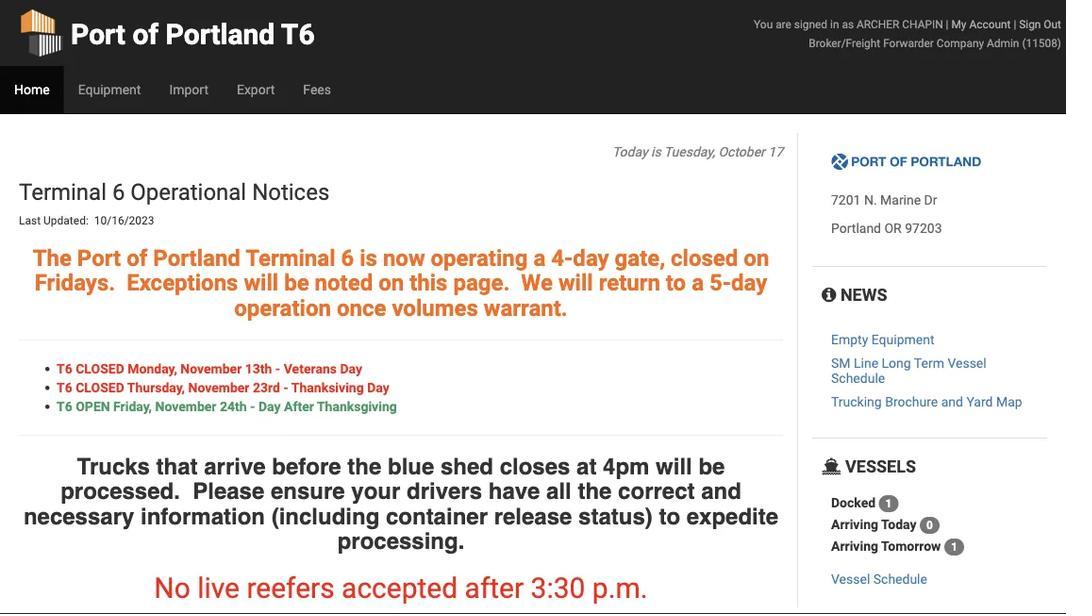 Task type: locate. For each thing, give the bounding box(es) containing it.
1 vertical spatial is
[[360, 245, 378, 271]]

1 horizontal spatial day
[[340, 361, 362, 376]]

once
[[337, 294, 387, 321]]

as
[[842, 17, 854, 31]]

broker/freight
[[809, 36, 881, 50]]

day left gate,
[[573, 245, 609, 271]]

0 horizontal spatial a
[[534, 245, 546, 271]]

port of portland t6 link
[[19, 0, 315, 66]]

the
[[348, 454, 382, 480], [578, 479, 612, 505]]

and left yard
[[942, 394, 964, 410]]

arriving
[[832, 517, 879, 533], [832, 539, 879, 554]]

1 vertical spatial 6
[[341, 245, 354, 271]]

port of portland t6 image
[[832, 153, 983, 172]]

p.m.
[[593, 572, 648, 605]]

0 horizontal spatial vessel
[[832, 572, 871, 587]]

- right 24th on the bottom
[[250, 399, 255, 414]]

the left blue
[[348, 454, 382, 480]]

1 vertical spatial arriving
[[832, 539, 879, 554]]

| left my
[[946, 17, 949, 31]]

t6
[[281, 17, 315, 51], [57, 361, 72, 376], [57, 380, 72, 395], [57, 399, 72, 414]]

vessel inside empty equipment sm line long term vessel schedule trucking brochure and yard map
[[948, 356, 987, 371]]

empty
[[832, 332, 869, 347]]

10/16/2023
[[94, 214, 154, 227]]

1 vertical spatial today
[[882, 517, 917, 533]]

1 horizontal spatial terminal
[[246, 245, 336, 271]]

2 closed from the top
[[76, 380, 124, 395]]

1 vertical spatial be
[[699, 454, 725, 480]]

trucks that arrive before the blue shed closes at 4pm will be processed.  please ensure your drivers have all the correct and necessary information (including container release status) to expedite processing.
[[23, 454, 779, 555]]

and inside trucks that arrive before the blue shed closes at 4pm will be processed.  please ensure your drivers have all the correct and necessary information (including container release status) to expedite processing.
[[702, 479, 742, 505]]

1 vertical spatial day
[[367, 380, 390, 395]]

portland up import
[[166, 17, 275, 51]]

vessel down docked 1 arriving today 0 arriving tomorrow 1 on the bottom
[[832, 572, 871, 587]]

24th
[[220, 399, 247, 414]]

monday,
[[128, 361, 177, 376]]

signed
[[795, 17, 828, 31]]

will
[[244, 270, 279, 296], [559, 270, 593, 296], [656, 454, 693, 480]]

will right the 'we' on the top of page
[[559, 270, 593, 296]]

1 closed from the top
[[76, 361, 124, 376]]

0 vertical spatial to
[[666, 270, 686, 296]]

1 | from the left
[[946, 17, 949, 31]]

november
[[181, 361, 242, 376], [188, 380, 250, 395], [155, 399, 217, 414]]

13th
[[245, 361, 272, 376]]

long
[[882, 356, 912, 371]]

drivers
[[407, 479, 482, 505]]

portland down the terminal 6 operational notices last updated:  10/16/2023 at the left top of the page
[[153, 245, 241, 271]]

we
[[521, 270, 553, 296]]

0 vertical spatial closed
[[76, 361, 124, 376]]

fees
[[303, 82, 331, 97]]

0 horizontal spatial terminal
[[19, 179, 107, 206]]

2 horizontal spatial will
[[656, 454, 693, 480]]

n.
[[865, 192, 878, 207]]

last
[[19, 214, 41, 227]]

1 right docked
[[886, 497, 893, 511]]

chapin
[[903, 17, 944, 31]]

portland
[[166, 17, 275, 51], [832, 220, 882, 236], [153, 245, 241, 271]]

day
[[340, 361, 362, 376], [367, 380, 390, 395], [259, 399, 281, 414]]

5-
[[710, 270, 732, 296]]

0 vertical spatial schedule
[[832, 370, 886, 386]]

23rd
[[253, 380, 280, 395]]

be left noted
[[284, 270, 309, 296]]

t6 left monday,
[[57, 361, 72, 376]]

0 vertical spatial day
[[340, 361, 362, 376]]

| left the sign on the right top of the page
[[1014, 17, 1017, 31]]

1 horizontal spatial be
[[699, 454, 725, 480]]

thursday,
[[127, 380, 185, 395]]

0 vertical spatial terminal
[[19, 179, 107, 206]]

after
[[465, 572, 524, 605]]

0 vertical spatial vessel
[[948, 356, 987, 371]]

of
[[133, 17, 159, 51], [127, 245, 148, 271]]

export
[[237, 82, 275, 97]]

gate,
[[615, 245, 666, 271]]

now
[[383, 245, 425, 271]]

info circle image
[[822, 286, 837, 303]]

is
[[651, 144, 661, 160], [360, 245, 378, 271]]

1 vertical spatial -
[[284, 380, 289, 395]]

your
[[351, 479, 401, 505]]

0 horizontal spatial and
[[702, 479, 742, 505]]

sign out link
[[1020, 17, 1062, 31]]

arriving down docked
[[832, 517, 879, 533]]

0 horizontal spatial |
[[946, 17, 949, 31]]

0 horizontal spatial -
[[250, 399, 255, 414]]

schedule inside empty equipment sm line long term vessel schedule trucking brochure and yard map
[[832, 370, 886, 386]]

be up the expedite
[[699, 454, 725, 480]]

and right correct
[[702, 479, 742, 505]]

you are signed in as archer chapin | my account | sign out broker/freight forwarder company admin (11508)
[[754, 17, 1062, 50]]

1
[[886, 497, 893, 511], [951, 541, 958, 554]]

trucks
[[77, 454, 150, 480]]

2 arriving from the top
[[832, 539, 879, 554]]

0 horizontal spatial 1
[[886, 497, 893, 511]]

will right "4pm" at right bottom
[[656, 454, 693, 480]]

port up the equipment dropdown button
[[71, 17, 125, 51]]

port down 10/16/2023
[[77, 245, 121, 271]]

1 arriving from the top
[[832, 517, 879, 533]]

7201
[[832, 192, 861, 207]]

arriving up "vessel schedule" link
[[832, 539, 879, 554]]

sm line long term vessel schedule link
[[832, 356, 987, 386]]

6
[[112, 179, 125, 206], [341, 245, 354, 271]]

day down 23rd
[[259, 399, 281, 414]]

1 vertical spatial portland
[[832, 220, 882, 236]]

1 horizontal spatial |
[[1014, 17, 1017, 31]]

empty equipment sm line long term vessel schedule trucking brochure and yard map
[[832, 332, 1023, 410]]

0 vertical spatial be
[[284, 270, 309, 296]]

noted
[[315, 270, 373, 296]]

0 horizontal spatial is
[[360, 245, 378, 271]]

my account link
[[952, 17, 1011, 31]]

1 vertical spatial equipment
[[872, 332, 935, 347]]

portland down 7201
[[832, 220, 882, 236]]

to right the status)
[[659, 504, 681, 530]]

7201 n. marine dr
[[832, 192, 938, 207]]

on
[[744, 245, 770, 271], [379, 270, 404, 296]]

1 vertical spatial to
[[659, 504, 681, 530]]

thanksiving
[[292, 380, 364, 395]]

shed
[[441, 454, 494, 480]]

1 vertical spatial closed
[[76, 380, 124, 395]]

a left 4- at the top right of page
[[534, 245, 546, 271]]

terminal up last
[[19, 179, 107, 206]]

be inside the port of portland terminal 6 is now operating a 4-day gate, closed on fridays.  exceptions will be noted on this page.  we will return to a 5-day operation once volumes warrant.
[[284, 270, 309, 296]]

0 vertical spatial -
[[276, 361, 281, 376]]

2 vertical spatial day
[[259, 399, 281, 414]]

tomorrow
[[882, 539, 942, 554]]

1 horizontal spatial 6
[[341, 245, 354, 271]]

day up 'thanksgiving'
[[367, 380, 390, 395]]

2 vertical spatial portland
[[153, 245, 241, 271]]

0 horizontal spatial 6
[[112, 179, 125, 206]]

port of portland t6
[[71, 17, 315, 51]]

1 horizontal spatial 1
[[951, 541, 958, 554]]

1 vertical spatial schedule
[[874, 572, 928, 587]]

will right exceptions
[[244, 270, 279, 296]]

1 horizontal spatial vessel
[[948, 356, 987, 371]]

0 vertical spatial and
[[942, 394, 964, 410]]

0 vertical spatial 6
[[112, 179, 125, 206]]

1 horizontal spatial and
[[942, 394, 964, 410]]

0 vertical spatial of
[[133, 17, 159, 51]]

vessel
[[948, 356, 987, 371], [832, 572, 871, 587]]

6 up once
[[341, 245, 354, 271]]

warrant.
[[484, 294, 568, 321]]

docked
[[832, 495, 876, 511]]

1 right tomorrow
[[951, 541, 958, 554]]

1 vertical spatial of
[[127, 245, 148, 271]]

of down 10/16/2023
[[127, 245, 148, 271]]

is left now
[[360, 245, 378, 271]]

97203
[[905, 220, 943, 236]]

t6 left thursday,
[[57, 380, 72, 395]]

-
[[276, 361, 281, 376], [284, 380, 289, 395], [250, 399, 255, 414]]

0 vertical spatial equipment
[[78, 82, 141, 97]]

1 vertical spatial 1
[[951, 541, 958, 554]]

dr
[[925, 192, 938, 207]]

ship image
[[822, 458, 842, 475]]

to right gate,
[[666, 270, 686, 296]]

1 vertical spatial terminal
[[246, 245, 336, 271]]

day left info circle image
[[732, 270, 768, 296]]

release
[[494, 504, 572, 530]]

my
[[952, 17, 967, 31]]

1 vertical spatial and
[[702, 479, 742, 505]]

0 vertical spatial is
[[651, 144, 661, 160]]

export button
[[223, 66, 289, 113]]

- right 13th
[[276, 361, 281, 376]]

0 vertical spatial today
[[613, 144, 648, 160]]

account
[[970, 17, 1011, 31]]

home
[[14, 82, 50, 97]]

- right 23rd
[[284, 380, 289, 395]]

processing.
[[338, 529, 465, 555]]

today is tuesday, october 17
[[613, 144, 784, 160]]

a
[[534, 245, 546, 271], [692, 270, 704, 296]]

0 vertical spatial arriving
[[832, 517, 879, 533]]

2 vertical spatial -
[[250, 399, 255, 414]]

operation
[[234, 294, 331, 321]]

day up thanksiving
[[340, 361, 362, 376]]

to inside the port of portland terminal 6 is now operating a 4-day gate, closed on fridays.  exceptions will be noted on this page.  we will return to a 5-day operation once volumes warrant.
[[666, 270, 686, 296]]

a left 5- on the top
[[692, 270, 704, 296]]

equipment up long
[[872, 332, 935, 347]]

terminal inside the port of portland terminal 6 is now operating a 4-day gate, closed on fridays.  exceptions will be noted on this page.  we will return to a 5-day operation once volumes warrant.
[[246, 245, 336, 271]]

terminal up operation
[[246, 245, 336, 271]]

terminal
[[19, 179, 107, 206], [246, 245, 336, 271]]

0 horizontal spatial today
[[613, 144, 648, 160]]

6 up 10/16/2023
[[112, 179, 125, 206]]

be inside trucks that arrive before the blue shed closes at 4pm will be processed.  please ensure your drivers have all the correct and necessary information (including container release status) to expedite processing.
[[699, 454, 725, 480]]

have
[[489, 479, 540, 505]]

t6 up fees
[[281, 17, 315, 51]]

schedule down tomorrow
[[874, 572, 928, 587]]

1 vertical spatial port
[[77, 245, 121, 271]]

0 vertical spatial port
[[71, 17, 125, 51]]

port
[[71, 17, 125, 51], [77, 245, 121, 271]]

and inside empty equipment sm line long term vessel schedule trucking brochure and yard map
[[942, 394, 964, 410]]

portland inside the port of portland terminal 6 is now operating a 4-day gate, closed on fridays.  exceptions will be noted on this page.  we will return to a 5-day operation once volumes warrant.
[[153, 245, 241, 271]]

equipment right home
[[78, 82, 141, 97]]

0 horizontal spatial the
[[348, 454, 382, 480]]

2 horizontal spatial -
[[284, 380, 289, 395]]

today up tomorrow
[[882, 517, 917, 533]]

0 horizontal spatial equipment
[[78, 82, 141, 97]]

1 horizontal spatial today
[[882, 517, 917, 533]]

today left "tuesday,"
[[613, 144, 648, 160]]

on left this
[[379, 270, 404, 296]]

0 vertical spatial 1
[[886, 497, 893, 511]]

1 vertical spatial november
[[188, 380, 250, 395]]

of up the equipment dropdown button
[[133, 17, 159, 51]]

schedule up trucking
[[832, 370, 886, 386]]

today inside docked 1 arriving today 0 arriving tomorrow 1
[[882, 517, 917, 533]]

is left "tuesday,"
[[651, 144, 661, 160]]

vessel right term
[[948, 356, 987, 371]]

0 horizontal spatial be
[[284, 270, 309, 296]]

on right 5- on the top
[[744, 245, 770, 271]]

|
[[946, 17, 949, 31], [1014, 17, 1017, 31]]

empty equipment link
[[832, 332, 935, 347]]

terminal inside the terminal 6 operational notices last updated:  10/16/2023
[[19, 179, 107, 206]]

1 horizontal spatial equipment
[[872, 332, 935, 347]]

sign
[[1020, 17, 1042, 31]]

the right all
[[578, 479, 612, 505]]



Task type: vqa. For each thing, say whether or not it's contained in the screenshot.
the Admin
yes



Task type: describe. For each thing, give the bounding box(es) containing it.
1 horizontal spatial will
[[559, 270, 593, 296]]

after
[[284, 399, 314, 414]]

friday,
[[113, 399, 152, 414]]

2 | from the left
[[1014, 17, 1017, 31]]

port inside the port of portland terminal 6 is now operating a 4-day gate, closed on fridays.  exceptions will be noted on this page.  we will return to a 5-day operation once volumes warrant.
[[77, 245, 121, 271]]

news
[[837, 285, 888, 305]]

you
[[754, 17, 773, 31]]

1 horizontal spatial a
[[692, 270, 704, 296]]

live
[[197, 572, 240, 605]]

docked 1 arriving today 0 arriving tomorrow 1
[[832, 495, 958, 554]]

veterans
[[284, 361, 337, 376]]

blue
[[388, 454, 435, 480]]

1 horizontal spatial is
[[651, 144, 661, 160]]

3:30
[[531, 572, 586, 605]]

map
[[997, 394, 1023, 410]]

marine
[[881, 192, 922, 207]]

no
[[154, 572, 190, 605]]

before
[[272, 454, 341, 480]]

4pm
[[603, 454, 650, 480]]

closed
[[671, 245, 739, 271]]

0 horizontal spatial will
[[244, 270, 279, 296]]

this
[[410, 270, 448, 296]]

0 horizontal spatial day
[[259, 399, 281, 414]]

ensure
[[271, 479, 345, 505]]

term
[[915, 356, 945, 371]]

no live reefers accepted after 3:30 p.m.
[[154, 572, 648, 605]]

1 horizontal spatial on
[[744, 245, 770, 271]]

brochure
[[886, 394, 939, 410]]

0 vertical spatial portland
[[166, 17, 275, 51]]

or
[[885, 220, 902, 236]]

is inside the port of portland terminal 6 is now operating a 4-day gate, closed on fridays.  exceptions will be noted on this page.  we will return to a 5-day operation once volumes warrant.
[[360, 245, 378, 271]]

t6 closed monday, november 13th - veterans day t6 closed thursday, november 23rd - thanksiving day t6 open friday, november 24th - day after thanksgiving
[[57, 361, 397, 414]]

please
[[193, 479, 265, 505]]

archer
[[857, 17, 900, 31]]

1 horizontal spatial -
[[276, 361, 281, 376]]

expedite
[[687, 504, 779, 530]]

notices
[[252, 179, 330, 206]]

to inside trucks that arrive before the blue shed closes at 4pm will be processed.  please ensure your drivers have all the correct and necessary information (including container release status) to expedite processing.
[[659, 504, 681, 530]]

equipment inside dropdown button
[[78, 82, 141, 97]]

trucking brochure and yard map link
[[832, 394, 1023, 410]]

t6 inside port of portland t6 link
[[281, 17, 315, 51]]

volumes
[[392, 294, 478, 321]]

1 vertical spatial vessel
[[832, 572, 871, 587]]

forwarder
[[884, 36, 934, 50]]

of inside the port of portland terminal 6 is now operating a 4-day gate, closed on fridays.  exceptions will be noted on this page.  we will return to a 5-day operation once volumes warrant.
[[127, 245, 148, 271]]

necessary
[[23, 504, 134, 530]]

t6 left open
[[57, 399, 72, 414]]

at
[[577, 454, 597, 480]]

vessels
[[842, 457, 917, 477]]

out
[[1044, 17, 1062, 31]]

open
[[76, 399, 110, 414]]

import
[[169, 82, 209, 97]]

6 inside the terminal 6 operational notices last updated:  10/16/2023
[[112, 179, 125, 206]]

will inside trucks that arrive before the blue shed closes at 4pm will be processed.  please ensure your drivers have all the correct and necessary information (including container release status) to expedite processing.
[[656, 454, 693, 480]]

line
[[854, 356, 879, 371]]

0 horizontal spatial day
[[573, 245, 609, 271]]

status)
[[579, 504, 653, 530]]

reefers
[[247, 572, 335, 605]]

0 horizontal spatial on
[[379, 270, 404, 296]]

return
[[599, 270, 661, 296]]

equipment inside empty equipment sm line long term vessel schedule trucking brochure and yard map
[[872, 332, 935, 347]]

import button
[[155, 66, 223, 113]]

home button
[[0, 66, 64, 113]]

1 horizontal spatial the
[[578, 479, 612, 505]]

the
[[33, 245, 72, 271]]

vessel schedule link
[[832, 572, 928, 587]]

the port of portland terminal 6 is now operating a 4-day gate, closed on fridays.  exceptions will be noted on this page.  we will return to a 5-day operation once volumes warrant.
[[33, 245, 770, 321]]

sm
[[832, 356, 851, 371]]

are
[[776, 17, 792, 31]]

trucking
[[832, 394, 882, 410]]

0
[[927, 519, 934, 532]]

admin
[[988, 36, 1020, 50]]

exceptions
[[127, 270, 238, 296]]

all
[[547, 479, 572, 505]]

2 vertical spatial november
[[155, 399, 217, 414]]

0 vertical spatial november
[[181, 361, 242, 376]]

1 horizontal spatial day
[[732, 270, 768, 296]]

in
[[831, 17, 840, 31]]

terminal 6 operational notices last updated:  10/16/2023
[[19, 179, 335, 227]]

4-
[[552, 245, 573, 271]]

that
[[156, 454, 198, 480]]

arrive
[[204, 454, 266, 480]]

tuesday,
[[664, 144, 716, 160]]

6 inside the port of portland terminal 6 is now operating a 4-day gate, closed on fridays.  exceptions will be noted on this page.  we will return to a 5-day operation once volumes warrant.
[[341, 245, 354, 271]]

thanksgiving
[[317, 399, 397, 414]]

2 horizontal spatial day
[[367, 380, 390, 395]]

accepted
[[342, 572, 458, 605]]

company
[[937, 36, 985, 50]]

fees button
[[289, 66, 346, 113]]

17
[[769, 144, 784, 160]]

equipment button
[[64, 66, 155, 113]]

vessel schedule
[[832, 572, 928, 587]]

(11508)
[[1023, 36, 1062, 50]]

information
[[141, 504, 265, 530]]



